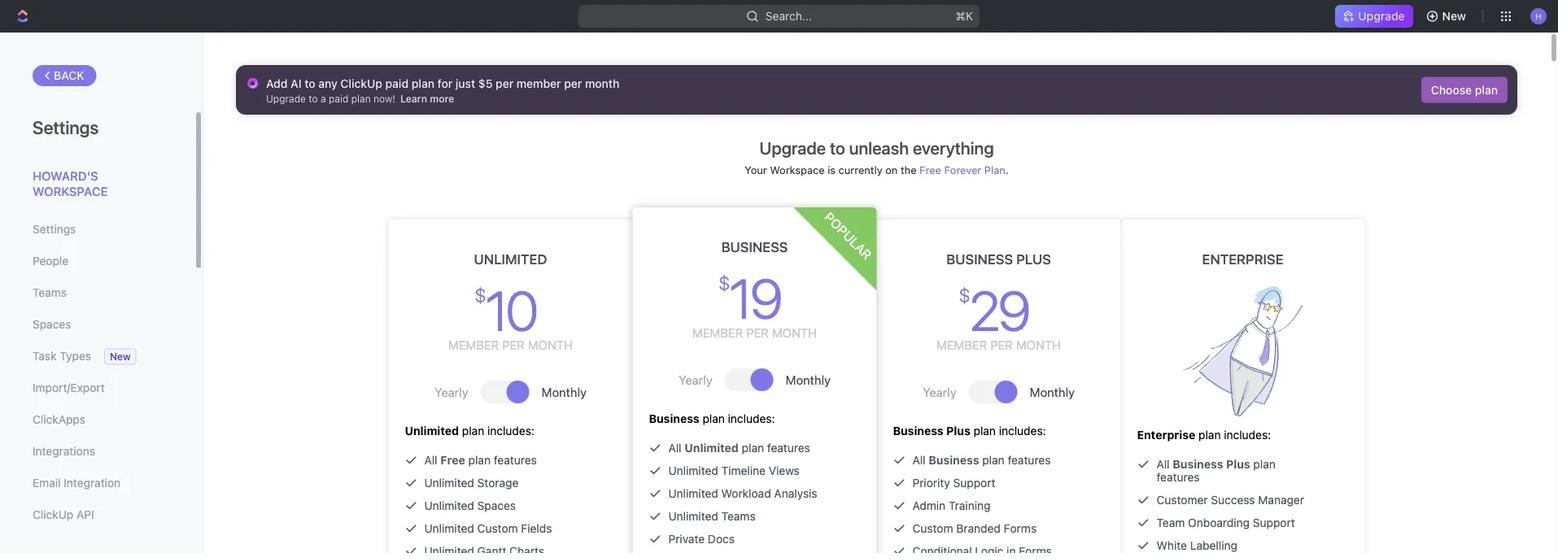 Task type: vqa. For each thing, say whether or not it's contained in the screenshot.
Search text field
no



Task type: describe. For each thing, give the bounding box(es) containing it.
import/export
[[33, 381, 105, 395]]

custom branded forms
[[912, 522, 1037, 535]]

all unlimited plan features
[[668, 441, 810, 455]]

success
[[1211, 493, 1255, 507]]

includes: for business plan includes:
[[728, 412, 775, 426]]

just
[[456, 76, 475, 90]]

plan inside all business plus plan features
[[1253, 458, 1276, 471]]

all business plan features
[[912, 454, 1051, 467]]

api
[[77, 508, 94, 522]]

onboarding
[[1188, 516, 1250, 530]]

the
[[901, 164, 917, 176]]

currently
[[838, 164, 883, 176]]

includes: for unlimited plan includes:
[[487, 424, 534, 438]]

plan left now!
[[351, 93, 371, 104]]

all business plus plan features
[[1157, 458, 1276, 484]]

member for 29
[[936, 338, 987, 352]]

white labelling
[[1157, 539, 1237, 552]]

priority support
[[912, 476, 995, 490]]

business for business plus
[[946, 251, 1013, 267]]

h
[[1535, 11, 1542, 21]]

enterprise plan includes:
[[1137, 428, 1271, 442]]

plan up all business plus plan features
[[1198, 428, 1221, 442]]

0 vertical spatial support
[[953, 476, 995, 490]]

1 vertical spatial to
[[309, 93, 318, 104]]

spaces link
[[33, 311, 162, 338]]

per for 29
[[990, 338, 1013, 352]]

0 horizontal spatial paid
[[329, 93, 348, 104]]

member for 10
[[448, 338, 499, 352]]

all free plan features
[[424, 454, 537, 467]]

per for 10
[[502, 338, 525, 352]]

is
[[828, 164, 836, 176]]

task types
[[33, 349, 91, 363]]

plus for business plus plan includes:
[[946, 424, 970, 438]]

branded
[[956, 522, 1001, 535]]

admin training
[[912, 499, 991, 513]]

analysis
[[774, 487, 817, 500]]

29
[[969, 277, 1028, 343]]

unlimited spaces
[[424, 499, 516, 513]]

month inside add ai to any clickup paid plan for just $5 per member per month upgrade to a paid plan now! learn more
[[585, 76, 619, 90]]

1 settings from the top
[[33, 116, 99, 137]]

h button
[[1525, 3, 1552, 29]]

1 vertical spatial teams
[[721, 510, 756, 523]]

private docs
[[668, 532, 735, 546]]

spaces inside spaces link
[[33, 318, 71, 331]]

member inside add ai to any clickup paid plan for just $5 per member per month upgrade to a paid plan now! learn more
[[516, 76, 561, 90]]

clickup api link
[[33, 501, 162, 529]]

all for all business plan features
[[912, 454, 926, 467]]

0 horizontal spatial free
[[440, 454, 465, 467]]

unlimited storage
[[424, 476, 519, 490]]

choose plan link
[[1421, 77, 1508, 103]]

workspace inside upgrade to unleash everything your workspace is currently on the free forever plan .
[[770, 164, 825, 176]]

to inside upgrade to unleash everything your workspace is currently on the free forever plan .
[[830, 137, 845, 158]]

ai
[[291, 76, 301, 90]]

business plan includes:
[[649, 412, 775, 426]]

clickapps link
[[33, 406, 162, 434]]

plus for business plus
[[1016, 251, 1051, 267]]

people
[[33, 254, 68, 268]]

free inside upgrade to unleash everything your workspace is currently on the free forever plan .
[[919, 164, 941, 176]]

add ai to any clickup paid plan for just $5 per member per month upgrade to a paid plan now! learn more
[[266, 76, 619, 104]]

workspace inside settings element
[[33, 184, 108, 199]]

email integration
[[33, 476, 120, 490]]

any
[[318, 76, 337, 90]]

includes: for enterprise plan includes:
[[1224, 428, 1271, 442]]

unlimited timeline views
[[668, 464, 800, 478]]

workload
[[721, 487, 771, 500]]

views
[[769, 464, 800, 478]]

clickup api
[[33, 508, 94, 522]]

plan
[[984, 164, 1005, 176]]

choose plan
[[1431, 83, 1498, 96]]

2 custom from the left
[[912, 522, 953, 535]]

everything
[[913, 137, 994, 158]]

member for 19
[[692, 326, 743, 340]]

email
[[33, 476, 61, 490]]

yearly for 10
[[434, 385, 468, 399]]

task
[[33, 349, 57, 363]]

monthly for 29
[[1030, 385, 1075, 399]]

features for all business plan features
[[1008, 454, 1051, 467]]

priority
[[912, 476, 950, 490]]

business plus plan includes:
[[893, 424, 1046, 438]]

types
[[60, 349, 91, 363]]

unlimited plan includes:
[[405, 424, 534, 438]]

docs
[[708, 532, 735, 546]]

clickup inside add ai to any clickup paid plan for just $5 per member per month upgrade to a paid plan now! learn more
[[340, 76, 382, 90]]

10
[[485, 277, 536, 343]]

$ for 19
[[718, 272, 727, 295]]

per for 19
[[746, 326, 769, 340]]

clickapps
[[33, 413, 85, 426]]

forms
[[1004, 522, 1037, 535]]

$5
[[478, 76, 493, 90]]

training
[[949, 499, 991, 513]]

team
[[1157, 516, 1185, 530]]

settings element
[[0, 33, 203, 553]]

plan up all unlimited plan features
[[702, 412, 725, 426]]

business up priority support
[[929, 454, 979, 467]]

add
[[266, 76, 288, 90]]

$ 29 member per month
[[936, 277, 1061, 352]]

free forever plan link
[[919, 164, 1005, 176]]

unlimited for unlimited
[[474, 251, 547, 267]]

plan down business plus plan includes:
[[982, 454, 1005, 467]]

integrations link
[[33, 438, 162, 465]]

new inside new button
[[1442, 9, 1466, 23]]

on
[[885, 164, 898, 176]]



Task type: locate. For each thing, give the bounding box(es) containing it.
$ inside $ 10 member per month
[[475, 284, 484, 307]]

free
[[919, 164, 941, 176], [440, 454, 465, 467]]

customer
[[1157, 493, 1208, 507]]

unlimited for unlimited storage
[[424, 476, 474, 490]]

2 vertical spatial to
[[830, 137, 845, 158]]

0 vertical spatial workspace
[[770, 164, 825, 176]]

white
[[1157, 539, 1187, 552]]

enterprise
[[1202, 251, 1283, 267], [1137, 428, 1195, 442]]

support down 'manager'
[[1253, 516, 1295, 530]]

integrations
[[33, 445, 95, 458]]

2 horizontal spatial $
[[959, 284, 968, 307]]

to up "is"
[[830, 137, 845, 158]]

$ for 10
[[475, 284, 484, 307]]

⌘k
[[956, 9, 973, 23]]

all for all free plan features
[[424, 454, 437, 467]]

all for all business plus plan features
[[1157, 458, 1170, 471]]

upgrade for upgrade to unleash everything your workspace is currently on the free forever plan .
[[759, 137, 826, 158]]

to left a
[[309, 93, 318, 104]]

0 horizontal spatial custom
[[477, 522, 518, 535]]

unlimited for unlimited workload analysis
[[668, 487, 718, 500]]

upgrade down add
[[266, 93, 306, 104]]

0 horizontal spatial teams
[[33, 286, 67, 299]]

plan up all free plan features at the left
[[462, 424, 484, 438]]

back link
[[33, 65, 97, 86]]

1 horizontal spatial new
[[1442, 9, 1466, 23]]

upgrade to unleash everything your workspace is currently on the free forever plan .
[[745, 137, 1009, 176]]

month for 10
[[528, 338, 573, 352]]

business up all unlimited plan features
[[649, 412, 699, 426]]

unlimited for unlimited timeline views
[[668, 464, 718, 478]]

month
[[585, 76, 619, 90], [772, 326, 817, 340], [528, 338, 573, 352], [1016, 338, 1061, 352]]

0 vertical spatial new
[[1442, 9, 1466, 23]]

clickup inside settings element
[[33, 508, 73, 522]]

19
[[729, 265, 780, 330]]

1 horizontal spatial upgrade
[[759, 137, 826, 158]]

1 vertical spatial spaces
[[477, 499, 516, 513]]

all up priority
[[912, 454, 926, 467]]

unlimited for unlimited custom fields
[[424, 522, 474, 535]]

unlimited workload analysis
[[668, 487, 817, 500]]

integration
[[64, 476, 120, 490]]

features for all unlimited plan features
[[767, 441, 810, 455]]

customer success manager
[[1157, 493, 1304, 507]]

2 settings from the top
[[33, 223, 76, 236]]

yearly for 29
[[923, 385, 957, 399]]

0 vertical spatial teams
[[33, 286, 67, 299]]

support up training
[[953, 476, 995, 490]]

includes: up all free plan features at the left
[[487, 424, 534, 438]]

business for business plan includes:
[[649, 412, 699, 426]]

upgrade left new button
[[1358, 9, 1405, 23]]

storage
[[477, 476, 519, 490]]

clickup left "api"
[[33, 508, 73, 522]]

$ 19 member per month
[[692, 265, 817, 340]]

2 horizontal spatial plus
[[1226, 458, 1250, 471]]

0 horizontal spatial clickup
[[33, 508, 73, 522]]

all up customer
[[1157, 458, 1170, 471]]

business up priority
[[893, 424, 943, 438]]

business inside all business plus plan features
[[1173, 458, 1223, 471]]

2 horizontal spatial upgrade
[[1358, 9, 1405, 23]]

settings up howard's on the top of the page
[[33, 116, 99, 137]]

a
[[321, 93, 326, 104]]

back
[[54, 69, 84, 82]]

0 vertical spatial plus
[[1016, 251, 1051, 267]]

$ inside $ 29 member per month
[[959, 284, 968, 307]]

2 vertical spatial upgrade
[[759, 137, 826, 158]]

includes: up all business plus plan features
[[1224, 428, 1271, 442]]

0 vertical spatial settings
[[33, 116, 99, 137]]

1 horizontal spatial teams
[[721, 510, 756, 523]]

$ 10 member per month
[[448, 277, 573, 352]]

teams inside teams link
[[33, 286, 67, 299]]

0 vertical spatial paid
[[385, 76, 409, 90]]

plus
[[1016, 251, 1051, 267], [946, 424, 970, 438], [1226, 458, 1250, 471]]

monthly for 10
[[542, 385, 587, 399]]

$ inside the $ 19 member per month
[[718, 272, 727, 295]]

1 vertical spatial workspace
[[33, 184, 108, 199]]

includes: up all business plan features
[[999, 424, 1046, 438]]

unlimited for unlimited teams
[[668, 510, 718, 523]]

per
[[496, 76, 514, 90], [564, 76, 582, 90], [746, 326, 769, 340], [502, 338, 525, 352], [990, 338, 1013, 352]]

1 vertical spatial upgrade
[[266, 93, 306, 104]]

to
[[304, 76, 315, 90], [309, 93, 318, 104], [830, 137, 845, 158]]

2 horizontal spatial monthly
[[1030, 385, 1075, 399]]

all inside all business plus plan features
[[1157, 458, 1170, 471]]

features inside all business plus plan features
[[1157, 471, 1200, 484]]

settings link
[[33, 216, 162, 243]]

settings up people
[[33, 223, 76, 236]]

$ left 29
[[959, 284, 968, 307]]

plan right choose
[[1475, 83, 1498, 96]]

1 horizontal spatial plus
[[1016, 251, 1051, 267]]

new up import/export link
[[110, 351, 131, 362]]

upgrade up your
[[759, 137, 826, 158]]

search...
[[766, 9, 812, 23]]

member inside $ 29 member per month
[[936, 338, 987, 352]]

0 horizontal spatial upgrade
[[266, 93, 306, 104]]

new inside settings element
[[110, 351, 131, 362]]

unlimited teams
[[668, 510, 756, 523]]

1 horizontal spatial clickup
[[340, 76, 382, 90]]

settings
[[33, 116, 99, 137], [33, 223, 76, 236]]

$ for 29
[[959, 284, 968, 307]]

per inside $ 29 member per month
[[990, 338, 1013, 352]]

0 vertical spatial upgrade
[[1358, 9, 1405, 23]]

free right the
[[919, 164, 941, 176]]

business down enterprise plan includes:
[[1173, 458, 1223, 471]]

1 horizontal spatial $
[[718, 272, 727, 295]]

to right ai
[[304, 76, 315, 90]]

for
[[437, 76, 453, 90]]

0 vertical spatial enterprise
[[1202, 251, 1283, 267]]

1 vertical spatial settings
[[33, 223, 76, 236]]

0 horizontal spatial yearly
[[434, 385, 468, 399]]

per inside $ 10 member per month
[[502, 338, 525, 352]]

teams
[[33, 286, 67, 299], [721, 510, 756, 523]]

teams down people
[[33, 286, 67, 299]]

includes: up all unlimited plan features
[[728, 412, 775, 426]]

1 horizontal spatial workspace
[[770, 164, 825, 176]]

1 vertical spatial support
[[1253, 516, 1295, 530]]

plan up 'manager'
[[1253, 458, 1276, 471]]

plus up 29
[[1016, 251, 1051, 267]]

business for business plus plan includes:
[[893, 424, 943, 438]]

your
[[745, 164, 767, 176]]

month for 19
[[772, 326, 817, 340]]

member inside the $ 19 member per month
[[692, 326, 743, 340]]

yearly
[[679, 373, 712, 387], [434, 385, 468, 399], [923, 385, 957, 399]]

people link
[[33, 247, 162, 275]]

enterprise for enterprise plan includes:
[[1137, 428, 1195, 442]]

1 horizontal spatial custom
[[912, 522, 953, 535]]

1 horizontal spatial enterprise
[[1202, 251, 1283, 267]]

workspace down howard's on the top of the page
[[33, 184, 108, 199]]

howard's workspace
[[33, 168, 108, 199]]

fields
[[521, 522, 552, 535]]

1 vertical spatial new
[[110, 351, 131, 362]]

custom down 'unlimited spaces'
[[477, 522, 518, 535]]

month inside $ 10 member per month
[[528, 338, 573, 352]]

per inside the $ 19 member per month
[[746, 326, 769, 340]]

plan up timeline
[[742, 441, 764, 455]]

enterprise for enterprise
[[1202, 251, 1283, 267]]

1 horizontal spatial spaces
[[477, 499, 516, 513]]

plus inside all business plus plan features
[[1226, 458, 1250, 471]]

plan up "unlimited storage" at left
[[468, 454, 491, 467]]

plus up "success"
[[1226, 458, 1250, 471]]

month inside $ 29 member per month
[[1016, 338, 1061, 352]]

plan up learn
[[411, 76, 434, 90]]

0 horizontal spatial $
[[475, 284, 484, 307]]

0 horizontal spatial spaces
[[33, 318, 71, 331]]

0 horizontal spatial monthly
[[542, 385, 587, 399]]

import/export link
[[33, 374, 162, 402]]

new up choose
[[1442, 9, 1466, 23]]

business for business
[[721, 239, 788, 255]]

1 custom from the left
[[477, 522, 518, 535]]

1 vertical spatial plus
[[946, 424, 970, 438]]

1 horizontal spatial support
[[1253, 516, 1295, 530]]

0 horizontal spatial support
[[953, 476, 995, 490]]

1 horizontal spatial monthly
[[786, 373, 831, 387]]

team onboarding support
[[1157, 516, 1295, 530]]

free up "unlimited storage" at left
[[440, 454, 465, 467]]

unlimited custom fields
[[424, 522, 552, 535]]

support
[[953, 476, 995, 490], [1253, 516, 1295, 530]]

0 vertical spatial clickup
[[340, 76, 382, 90]]

0 horizontal spatial workspace
[[33, 184, 108, 199]]

features up storage
[[494, 454, 537, 467]]

features down business plus plan includes:
[[1008, 454, 1051, 467]]

features up customer
[[1157, 471, 1200, 484]]

unleash
[[849, 137, 909, 158]]

plus up all business plan features
[[946, 424, 970, 438]]

1 vertical spatial paid
[[329, 93, 348, 104]]

month for 29
[[1016, 338, 1061, 352]]

1 vertical spatial clickup
[[33, 508, 73, 522]]

more
[[430, 93, 454, 104]]

0 vertical spatial to
[[304, 76, 315, 90]]

$
[[718, 272, 727, 295], [475, 284, 484, 307], [959, 284, 968, 307]]

0 horizontal spatial enterprise
[[1137, 428, 1195, 442]]

month inside the $ 19 member per month
[[772, 326, 817, 340]]

teams link
[[33, 279, 162, 307]]

clickup
[[340, 76, 382, 90], [33, 508, 73, 522]]

1 horizontal spatial free
[[919, 164, 941, 176]]

learn
[[400, 93, 427, 104]]

unlimited
[[474, 251, 547, 267], [405, 424, 459, 438], [685, 441, 739, 455], [668, 464, 718, 478], [424, 476, 474, 490], [668, 487, 718, 500], [424, 499, 474, 513], [668, 510, 718, 523], [424, 522, 474, 535]]

0 vertical spatial spaces
[[33, 318, 71, 331]]

business up 29
[[946, 251, 1013, 267]]

unlimited for unlimited plan includes:
[[405, 424, 459, 438]]

yearly up business plus plan includes:
[[923, 385, 957, 399]]

new button
[[1419, 3, 1476, 29]]

member inside $ 10 member per month
[[448, 338, 499, 352]]

paid up now!
[[385, 76, 409, 90]]

forever
[[944, 164, 981, 176]]

choose
[[1431, 83, 1472, 96]]

0 vertical spatial free
[[919, 164, 941, 176]]

business
[[721, 239, 788, 255], [946, 251, 1013, 267], [649, 412, 699, 426], [893, 424, 943, 438], [929, 454, 979, 467], [1173, 458, 1223, 471]]

$ left the 10
[[475, 284, 484, 307]]

unlimited for unlimited spaces
[[424, 499, 474, 513]]

popular
[[821, 209, 875, 263]]

timeline
[[721, 464, 766, 478]]

teams down unlimited workload analysis
[[721, 510, 756, 523]]

features up views
[[767, 441, 810, 455]]

all up "unlimited storage" at left
[[424, 454, 437, 467]]

features
[[767, 441, 810, 455], [494, 454, 537, 467], [1008, 454, 1051, 467], [1157, 471, 1200, 484]]

spaces down storage
[[477, 499, 516, 513]]

email integration link
[[33, 469, 162, 497]]

1 horizontal spatial yearly
[[679, 373, 712, 387]]

2 vertical spatial plus
[[1226, 458, 1250, 471]]

1 vertical spatial free
[[440, 454, 465, 467]]

business plus
[[946, 251, 1051, 267]]

plan up all business plan features
[[974, 424, 996, 438]]

admin
[[912, 499, 946, 513]]

monthly
[[786, 373, 831, 387], [542, 385, 587, 399], [1030, 385, 1075, 399]]

labelling
[[1190, 539, 1237, 552]]

$ left 19
[[718, 272, 727, 295]]

now!
[[373, 93, 395, 104]]

member
[[516, 76, 561, 90], [692, 326, 743, 340], [448, 338, 499, 352], [936, 338, 987, 352]]

clickup up now!
[[340, 76, 382, 90]]

manager
[[1258, 493, 1304, 507]]

upgrade for upgrade
[[1358, 9, 1405, 23]]

2 horizontal spatial yearly
[[923, 385, 957, 399]]

paid right a
[[329, 93, 348, 104]]

all down "business plan includes:"
[[668, 441, 681, 455]]

workspace left "is"
[[770, 164, 825, 176]]

private
[[668, 532, 705, 546]]

features for all free plan features
[[494, 454, 537, 467]]

upgrade inside add ai to any clickup paid plan for just $5 per member per month upgrade to a paid plan now! learn more
[[266, 93, 306, 104]]

upgrade link
[[1335, 5, 1413, 28]]

custom down admin
[[912, 522, 953, 535]]

1 vertical spatial enterprise
[[1137, 428, 1195, 442]]

workspace
[[770, 164, 825, 176], [33, 184, 108, 199]]

0 horizontal spatial new
[[110, 351, 131, 362]]

enterprise image
[[1183, 286, 1303, 417]]

yearly up "business plan includes:"
[[679, 373, 712, 387]]

upgrade
[[1358, 9, 1405, 23], [266, 93, 306, 104], [759, 137, 826, 158]]

all for all unlimited plan features
[[668, 441, 681, 455]]

upgrade inside upgrade to unleash everything your workspace is currently on the free forever plan .
[[759, 137, 826, 158]]

paid
[[385, 76, 409, 90], [329, 93, 348, 104]]

yearly up unlimited plan includes: at the bottom left of page
[[434, 385, 468, 399]]

business up 19
[[721, 239, 788, 255]]

1 horizontal spatial paid
[[385, 76, 409, 90]]

0 horizontal spatial plus
[[946, 424, 970, 438]]

spaces up the task at the left of the page
[[33, 318, 71, 331]]



